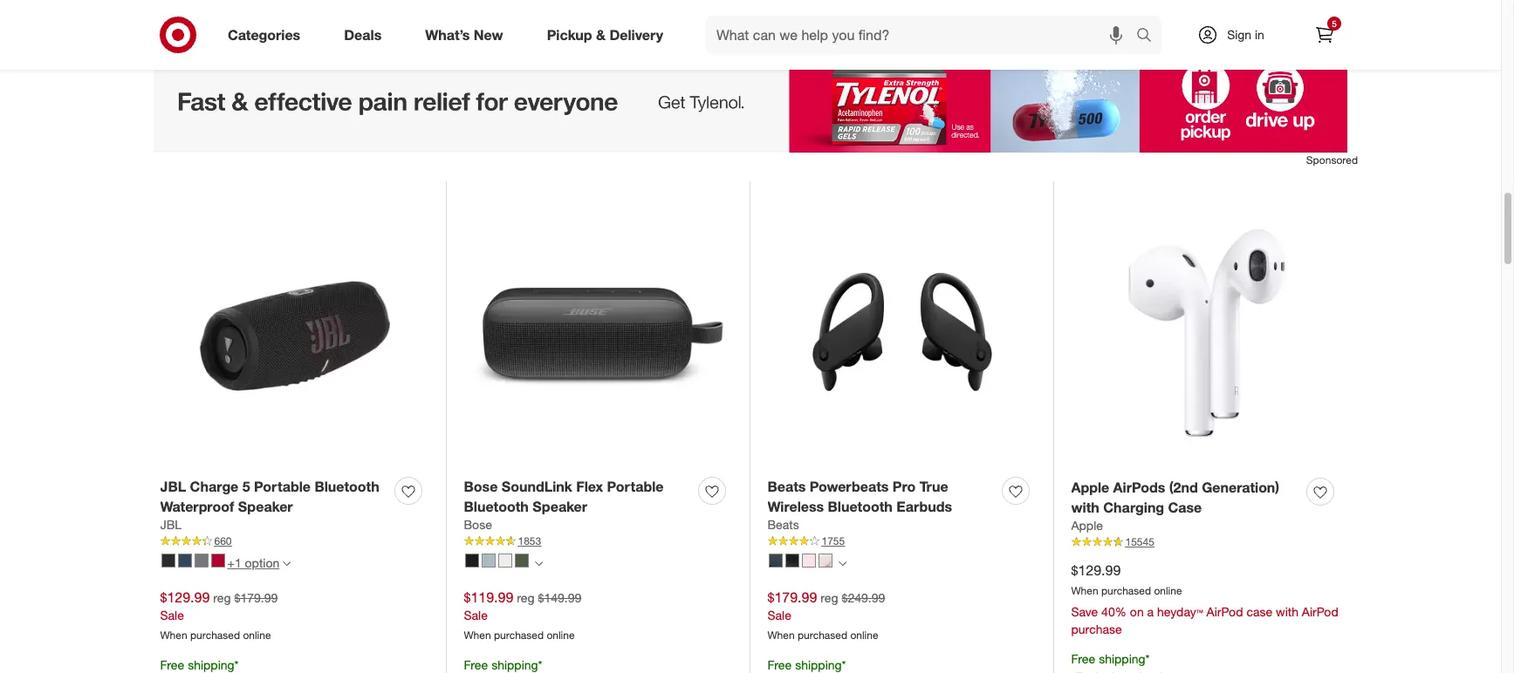 Task type: describe. For each thing, give the bounding box(es) containing it.
a
[[1148, 605, 1154, 620]]

bose for bose soundlink flex portable bluetooth speaker
[[464, 478, 498, 496]]

pink image
[[802, 554, 816, 568]]

free shipping * down purchase
[[1072, 652, 1150, 667]]

purchased for beats powerbeats pro true wireless bluetooth earbuds
[[798, 630, 848, 643]]

apple for apple airpods (2nd generation) with charging case
[[1072, 479, 1110, 496]]

beats powerbeats pro true wireless bluetooth earbuds link
[[768, 477, 996, 517]]

apple airpods (2nd generation) with charging case
[[1072, 479, 1280, 516]]

jbl for jbl charge 5 portable bluetooth waterproof speaker
[[160, 478, 186, 496]]

categories link
[[213, 16, 322, 54]]

free for jbl charge 5 portable bluetooth waterproof speaker
[[160, 658, 184, 673]]

white image
[[498, 554, 512, 568]]

bose soundlink flex portable bluetooth speaker
[[464, 478, 664, 516]]

1 add to cart button from the left
[[160, 3, 232, 31]]

apple airpods (2nd generation) with charging case link
[[1072, 478, 1300, 518]]

free down purchase
[[1072, 652, 1096, 667]]

waterproof
[[160, 498, 234, 516]]

* for jbl charge 5 portable bluetooth waterproof speaker
[[234, 658, 239, 673]]

cart for 3rd add to cart button from the right
[[204, 10, 224, 23]]

bluetooth for jbl charge 5 portable bluetooth waterproof speaker
[[315, 478, 380, 496]]

free shipping * for bose soundlink flex portable bluetooth speaker
[[464, 658, 543, 673]]

portable for 5
[[254, 478, 311, 496]]

1853 link
[[464, 535, 733, 550]]

* down a
[[1146, 652, 1150, 667]]

to for first add to cart button from the right
[[1102, 10, 1112, 23]]

gray image
[[194, 554, 208, 568]]

purchased for bose soundlink flex portable bluetooth speaker
[[494, 630, 544, 643]]

$129.99 for reg
[[160, 589, 210, 606]]

What can we help you find? suggestions appear below search field
[[706, 16, 1141, 54]]

purchased for jbl charge 5 portable bluetooth waterproof speaker
[[190, 630, 240, 643]]

pickup & delivery link
[[532, 16, 685, 54]]

bluetooth inside beats powerbeats pro true wireless bluetooth earbuds
[[828, 498, 893, 516]]

all colors element for $119.99
[[535, 558, 543, 569]]

when inside $129.99 when purchased online save 40% on a heyday™ airpod case with airpod purchase
[[1072, 585, 1099, 598]]

on
[[1130, 605, 1144, 620]]

add for first add to cart button from the right
[[1080, 10, 1099, 23]]

$129.99 for when
[[1072, 562, 1121, 579]]

add to cart for 3rd add to cart button from the right
[[168, 10, 224, 23]]

* for bose soundlink flex portable bluetooth speaker
[[538, 658, 543, 673]]

what's
[[425, 26, 470, 43]]

$129.99 when purchased online save 40% on a heyday™ airpod case with airpod purchase
[[1072, 562, 1339, 637]]

2 airpod from the left
[[1302, 605, 1339, 620]]

all colors element for $179.99
[[839, 558, 846, 569]]

+1 option button
[[153, 550, 299, 578]]

free for bose soundlink flex portable bluetooth speaker
[[464, 658, 488, 673]]

free shipping * for beats powerbeats pro true wireless bluetooth earbuds
[[768, 658, 846, 673]]

reg for $179.99
[[821, 591, 839, 605]]

option
[[245, 556, 280, 571]]

3 add to cart button from the left
[[1072, 3, 1144, 31]]

purchased inside $129.99 when purchased online save 40% on a heyday™ airpod case with airpod purchase
[[1102, 585, 1152, 598]]

1755
[[822, 535, 845, 549]]

categories
[[228, 26, 301, 43]]

add to cart for first add to cart button from the right
[[1080, 10, 1136, 23]]

blue image for $129.99
[[178, 554, 192, 568]]

jbl charge 5 portable bluetooth waterproof speaker
[[160, 478, 380, 516]]

reg for $119.99
[[517, 591, 535, 605]]

with inside $129.99 when purchased online save 40% on a heyday™ airpod case with airpod purchase
[[1276, 605, 1299, 620]]

off white image
[[818, 554, 832, 568]]

beats for beats powerbeats pro true wireless bluetooth earbuds
[[768, 478, 806, 496]]

when for bose soundlink flex portable bluetooth speaker
[[464, 630, 491, 643]]

* for beats powerbeats pro true wireless bluetooth earbuds
[[842, 658, 846, 673]]

sign in
[[1228, 27, 1265, 42]]

sale for $129.99
[[160, 609, 184, 624]]

pro
[[893, 478, 916, 496]]

all colors image for $119.99
[[535, 560, 543, 568]]

$179.99 inside $129.99 reg $179.99 sale when purchased online
[[234, 591, 278, 605]]

what's new
[[425, 26, 503, 43]]

online for jbl charge 5 portable bluetooth waterproof speaker
[[243, 630, 271, 643]]

add for 3rd add to cart button from the right
[[168, 10, 188, 23]]

sale for $119.99
[[464, 609, 488, 624]]

cart for 2nd add to cart button from right
[[811, 10, 832, 23]]

1755 link
[[768, 535, 1037, 550]]

generation)
[[1202, 479, 1280, 496]]

free for beats powerbeats pro true wireless bluetooth earbuds
[[768, 658, 792, 673]]

shipping down purchase
[[1099, 652, 1146, 667]]

add for 2nd add to cart button from right
[[776, 10, 796, 23]]

$179.99 reg $249.99 sale when purchased online
[[768, 589, 886, 643]]

navy image
[[769, 554, 783, 568]]

advertisement region
[[143, 53, 1358, 152]]

soundlink
[[502, 478, 573, 496]]

660 link
[[160, 535, 429, 550]]

deals
[[344, 26, 382, 43]]

black image for $119.99
[[465, 554, 479, 568]]



Task type: vqa. For each thing, say whether or not it's contained in the screenshot.
Same Day Delivery BUTTON
no



Task type: locate. For each thing, give the bounding box(es) containing it.
1 cart from the left
[[204, 10, 224, 23]]

purchased inside $129.99 reg $179.99 sale when purchased online
[[190, 630, 240, 643]]

airpod
[[1207, 605, 1244, 620], [1302, 605, 1339, 620]]

$129.99 down gray image
[[160, 589, 210, 606]]

portable for flex
[[607, 478, 664, 496]]

0 horizontal spatial portable
[[254, 478, 311, 496]]

+1
[[227, 556, 242, 571]]

0 horizontal spatial to
[[191, 10, 201, 23]]

reg inside $129.99 reg $179.99 sale when purchased online
[[213, 591, 231, 605]]

online down $149.99
[[547, 630, 575, 643]]

portable inside bose soundlink flex portable bluetooth speaker
[[607, 478, 664, 496]]

15545
[[1126, 536, 1155, 549]]

0 horizontal spatial all colors image
[[535, 560, 543, 568]]

1 horizontal spatial reg
[[517, 591, 535, 605]]

apple airpods (2nd generation) with charging case image
[[1072, 198, 1341, 468], [1072, 198, 1341, 468]]

* down $119.99 reg $149.99 sale when purchased online
[[538, 658, 543, 673]]

apple up save
[[1072, 519, 1104, 534]]

sale down +1 option dropdown button
[[160, 609, 184, 624]]

all colors image for $179.99
[[839, 560, 846, 568]]

free shipping * for jbl charge 5 portable bluetooth waterproof speaker
[[160, 658, 239, 673]]

0 horizontal spatial reg
[[213, 591, 231, 605]]

with inside apple airpods (2nd generation) with charging case
[[1072, 499, 1100, 516]]

1 apple from the top
[[1072, 479, 1110, 496]]

0 horizontal spatial bluetooth
[[315, 478, 380, 496]]

free down $129.99 reg $179.99 sale when purchased online
[[160, 658, 184, 673]]

free shipping * down $129.99 reg $179.99 sale when purchased online
[[160, 658, 239, 673]]

purchased up on
[[1102, 585, 1152, 598]]

1 horizontal spatial cart
[[811, 10, 832, 23]]

case
[[1169, 499, 1202, 516]]

cart
[[204, 10, 224, 23], [811, 10, 832, 23], [1115, 10, 1136, 23]]

2 horizontal spatial to
[[1102, 10, 1112, 23]]

blue image
[[178, 554, 192, 568], [481, 554, 495, 568]]

1 horizontal spatial with
[[1276, 605, 1299, 620]]

1 portable from the left
[[254, 478, 311, 496]]

black image left white icon
[[465, 554, 479, 568]]

1 horizontal spatial all colors image
[[839, 560, 846, 568]]

to
[[191, 10, 201, 23], [798, 10, 809, 23], [1102, 10, 1112, 23]]

$149.99
[[538, 591, 582, 605]]

beats powerbeats pro true wireless bluetooth earbuds
[[768, 478, 953, 516]]

$119.99 reg $149.99 sale when purchased online
[[464, 589, 582, 643]]

2 horizontal spatial add to cart
[[1080, 10, 1136, 23]]

when
[[1072, 585, 1099, 598], [160, 630, 187, 643], [464, 630, 491, 643], [768, 630, 795, 643]]

airpods
[[1114, 479, 1166, 496]]

1 black image from the left
[[161, 554, 175, 568]]

2 add to cart from the left
[[776, 10, 832, 23]]

1 vertical spatial apple
[[1072, 519, 1104, 534]]

apple inside apple airpods (2nd generation) with charging case
[[1072, 479, 1110, 496]]

true
[[920, 478, 949, 496]]

1 horizontal spatial bluetooth
[[464, 498, 529, 516]]

0 vertical spatial bose
[[464, 478, 498, 496]]

shipping
[[1099, 652, 1146, 667], [188, 658, 234, 673], [492, 658, 538, 673], [795, 658, 842, 673]]

shipping for bose soundlink flex portable bluetooth speaker
[[492, 658, 538, 673]]

reg down +1 option dropdown button
[[213, 591, 231, 605]]

* down $129.99 reg $179.99 sale when purchased online
[[234, 658, 239, 673]]

search button
[[1129, 16, 1171, 58]]

3 add from the left
[[1080, 10, 1099, 23]]

purchased down the $249.99
[[798, 630, 848, 643]]

bose for bose
[[464, 518, 492, 533]]

blue image left white icon
[[481, 554, 495, 568]]

all colors element
[[535, 558, 543, 569], [839, 558, 846, 569]]

1 horizontal spatial speaker
[[533, 498, 588, 516]]

purchased down $119.99 in the left bottom of the page
[[494, 630, 544, 643]]

charging
[[1104, 499, 1165, 516]]

$129.99 inside $129.99 reg $179.99 sale when purchased online
[[160, 589, 210, 606]]

2 cart from the left
[[811, 10, 832, 23]]

purchased inside $119.99 reg $149.99 sale when purchased online
[[494, 630, 544, 643]]

2 sale from the left
[[464, 609, 488, 624]]

portable up 660 link
[[254, 478, 311, 496]]

beats powerbeats pro true wireless bluetooth earbuds image
[[768, 198, 1037, 467], [768, 198, 1037, 467]]

bose soundlink flex portable bluetooth speaker image
[[464, 198, 733, 467], [464, 198, 733, 467]]

3 add to cart from the left
[[1080, 10, 1136, 23]]

0 vertical spatial apple
[[1072, 479, 1110, 496]]

$179.99 inside "$179.99 reg $249.99 sale when purchased online"
[[768, 589, 817, 606]]

1 horizontal spatial add
[[776, 10, 796, 23]]

shipping down "$179.99 reg $249.99 sale when purchased online"
[[795, 658, 842, 673]]

1 reg from the left
[[213, 591, 231, 605]]

0 horizontal spatial $179.99
[[234, 591, 278, 605]]

jbl for jbl
[[160, 518, 182, 533]]

flex
[[576, 478, 603, 496]]

0 horizontal spatial black image
[[161, 554, 175, 568]]

1 horizontal spatial black image
[[465, 554, 479, 568]]

1853
[[518, 535, 541, 549]]

2 add from the left
[[776, 10, 796, 23]]

sale inside "$179.99 reg $249.99 sale when purchased online"
[[768, 609, 792, 624]]

0 horizontal spatial sale
[[160, 609, 184, 624]]

1 speaker from the left
[[238, 498, 293, 516]]

sign
[[1228, 27, 1252, 42]]

jbl link
[[160, 517, 182, 535]]

$129.99 reg $179.99 sale when purchased online
[[160, 589, 278, 643]]

0 horizontal spatial with
[[1072, 499, 1100, 516]]

5 link
[[1306, 16, 1345, 54]]

jbl
[[160, 478, 186, 496], [160, 518, 182, 533]]

bluetooth
[[315, 478, 380, 496], [464, 498, 529, 516], [828, 498, 893, 516]]

+1 option
[[227, 556, 280, 571]]

sale
[[160, 609, 184, 624], [464, 609, 488, 624], [768, 609, 792, 624]]

2 jbl from the top
[[160, 518, 182, 533]]

1 vertical spatial 5
[[242, 478, 250, 496]]

sale down navy icon at the right of page
[[768, 609, 792, 624]]

0 vertical spatial with
[[1072, 499, 1100, 516]]

2 horizontal spatial sale
[[768, 609, 792, 624]]

$249.99
[[842, 591, 886, 605]]

green image
[[515, 554, 529, 568]]

beats inside beats powerbeats pro true wireless bluetooth earbuds
[[768, 478, 806, 496]]

1 horizontal spatial blue image
[[481, 554, 495, 568]]

online inside $129.99 reg $179.99 sale when purchased online
[[243, 630, 271, 643]]

2 horizontal spatial add
[[1080, 10, 1099, 23]]

online inside $129.99 when purchased online save 40% on a heyday™ airpod case with airpod purchase
[[1155, 585, 1183, 598]]

reg inside $119.99 reg $149.99 sale when purchased online
[[517, 591, 535, 605]]

free shipping *
[[1072, 652, 1150, 667], [160, 658, 239, 673], [464, 658, 543, 673], [768, 658, 846, 673]]

reg left $149.99
[[517, 591, 535, 605]]

blue image left gray image
[[178, 554, 192, 568]]

1 sale from the left
[[160, 609, 184, 624]]

apple link
[[1072, 518, 1104, 535]]

1 vertical spatial with
[[1276, 605, 1299, 620]]

1 bose from the top
[[464, 478, 498, 496]]

0 vertical spatial beats
[[768, 478, 806, 496]]

1 blue image from the left
[[178, 554, 192, 568]]

online
[[1155, 585, 1183, 598], [243, 630, 271, 643], [547, 630, 575, 643], [851, 630, 879, 643]]

all colors image right the green image
[[535, 560, 543, 568]]

* down "$179.99 reg $249.99 sale when purchased online"
[[842, 658, 846, 673]]

case
[[1247, 605, 1273, 620]]

black image left gray image
[[161, 554, 175, 568]]

purchased inside "$179.99 reg $249.99 sale when purchased online"
[[798, 630, 848, 643]]

3 reg from the left
[[821, 591, 839, 605]]

beats for beats
[[768, 518, 799, 533]]

jbl charge 5 portable bluetooth waterproof speaker image
[[160, 198, 429, 467], [160, 198, 429, 467]]

1 horizontal spatial $179.99
[[768, 589, 817, 606]]

pickup & delivery
[[547, 26, 664, 43]]

0 horizontal spatial add
[[168, 10, 188, 23]]

1 all colors element from the left
[[535, 558, 543, 569]]

shipping down $129.99 reg $179.99 sale when purchased online
[[188, 658, 234, 673]]

portable right flex
[[607, 478, 664, 496]]

earbuds
[[897, 498, 953, 516]]

speaker inside the jbl charge 5 portable bluetooth waterproof speaker
[[238, 498, 293, 516]]

jbl down waterproof
[[160, 518, 182, 533]]

deals link
[[329, 16, 404, 54]]

with
[[1072, 499, 1100, 516], [1276, 605, 1299, 620]]

all colors + 1 more colors element
[[283, 558, 291, 569]]

5 right charge
[[242, 478, 250, 496]]

free down "$179.99 reg $249.99 sale when purchased online"
[[768, 658, 792, 673]]

1 horizontal spatial all colors element
[[839, 558, 846, 569]]

when inside "$179.99 reg $249.99 sale when purchased online"
[[768, 630, 795, 643]]

5 inside the jbl charge 5 portable bluetooth waterproof speaker
[[242, 478, 250, 496]]

when for jbl charge 5 portable bluetooth waterproof speaker
[[160, 630, 187, 643]]

3 sale from the left
[[768, 609, 792, 624]]

0 horizontal spatial add to cart
[[168, 10, 224, 23]]

2 horizontal spatial bluetooth
[[828, 498, 893, 516]]

sale inside $119.99 reg $149.99 sale when purchased online
[[464, 609, 488, 624]]

1 horizontal spatial sale
[[464, 609, 488, 624]]

(2nd
[[1170, 479, 1198, 496]]

sale down $119.99 in the left bottom of the page
[[464, 609, 488, 624]]

1 vertical spatial jbl
[[160, 518, 182, 533]]

bose link
[[464, 517, 492, 535]]

1 horizontal spatial $129.99
[[1072, 562, 1121, 579]]

$179.99 down black icon
[[768, 589, 817, 606]]

to for 2nd add to cart button from right
[[798, 10, 809, 23]]

all colors element right the green image
[[535, 558, 543, 569]]

0 vertical spatial jbl
[[160, 478, 186, 496]]

$119.99
[[464, 589, 514, 606]]

1 add to cart from the left
[[168, 10, 224, 23]]

bluetooth for bose soundlink flex portable bluetooth speaker
[[464, 498, 529, 516]]

1 airpod from the left
[[1207, 605, 1244, 620]]

online inside "$179.99 reg $249.99 sale when purchased online"
[[851, 630, 879, 643]]

1 add from the left
[[168, 10, 188, 23]]

all colors element right off white image
[[839, 558, 846, 569]]

*
[[1146, 652, 1150, 667], [234, 658, 239, 673], [538, 658, 543, 673], [842, 658, 846, 673]]

2 black image from the left
[[465, 554, 479, 568]]

0 horizontal spatial cart
[[204, 10, 224, 23]]

portable inside the jbl charge 5 portable bluetooth waterproof speaker
[[254, 478, 311, 496]]

2 apple from the top
[[1072, 519, 1104, 534]]

sign in link
[[1183, 16, 1292, 54]]

jbl up waterproof
[[160, 478, 186, 496]]

0 vertical spatial 5
[[1332, 18, 1337, 29]]

shipping for beats powerbeats pro true wireless bluetooth earbuds
[[795, 658, 842, 673]]

bluetooth up the "bose" link
[[464, 498, 529, 516]]

apple for apple
[[1072, 519, 1104, 534]]

660
[[214, 535, 232, 549]]

to for 3rd add to cart button from the right
[[191, 10, 201, 23]]

all colors image right off white image
[[839, 560, 846, 568]]

2 blue image from the left
[[481, 554, 495, 568]]

bluetooth up 660 link
[[315, 478, 380, 496]]

red image
[[211, 554, 225, 568]]

2 all colors image from the left
[[839, 560, 846, 568]]

1 jbl from the top
[[160, 478, 186, 496]]

1 vertical spatial bose
[[464, 518, 492, 533]]

2 portable from the left
[[607, 478, 664, 496]]

reg left the $249.99
[[821, 591, 839, 605]]

2 all colors element from the left
[[839, 558, 846, 569]]

speaker inside bose soundlink flex portable bluetooth speaker
[[533, 498, 588, 516]]

add to cart for 2nd add to cart button from right
[[776, 10, 832, 23]]

0 horizontal spatial speaker
[[238, 498, 293, 516]]

portable
[[254, 478, 311, 496], [607, 478, 664, 496]]

all colors + 1 more colors image
[[283, 560, 291, 568]]

$179.99 down +1 option
[[234, 591, 278, 605]]

beats link
[[768, 517, 799, 535]]

when for beats powerbeats pro true wireless bluetooth earbuds
[[768, 630, 795, 643]]

jbl inside the jbl charge 5 portable bluetooth waterproof speaker
[[160, 478, 186, 496]]

pickup
[[547, 26, 592, 43]]

2 horizontal spatial cart
[[1115, 10, 1136, 23]]

15545 link
[[1072, 535, 1341, 551]]

apple
[[1072, 479, 1110, 496], [1072, 519, 1104, 534]]

when inside $129.99 reg $179.99 sale when purchased online
[[160, 630, 187, 643]]

1 beats from the top
[[768, 478, 806, 496]]

1 horizontal spatial portable
[[607, 478, 664, 496]]

search
[[1129, 28, 1171, 45]]

black image
[[161, 554, 175, 568], [465, 554, 479, 568]]

bluetooth inside the jbl charge 5 portable bluetooth waterproof speaker
[[315, 478, 380, 496]]

5
[[1332, 18, 1337, 29], [242, 478, 250, 496]]

2 bose from the top
[[464, 518, 492, 533]]

black image
[[785, 554, 799, 568]]

add to cart button
[[160, 3, 232, 31], [768, 3, 840, 31], [1072, 3, 1144, 31]]

beats
[[768, 478, 806, 496], [768, 518, 799, 533]]

heyday™
[[1158, 605, 1204, 620]]

1 to from the left
[[191, 10, 201, 23]]

what's new link
[[411, 16, 525, 54]]

bose inside bose soundlink flex portable bluetooth speaker
[[464, 478, 498, 496]]

bose soundlink flex portable bluetooth speaker link
[[464, 477, 692, 517]]

reg inside "$179.99 reg $249.99 sale when purchased online"
[[821, 591, 839, 605]]

apple up apple link
[[1072, 479, 1110, 496]]

sale for $179.99
[[768, 609, 792, 624]]

2 horizontal spatial reg
[[821, 591, 839, 605]]

delivery
[[610, 26, 664, 43]]

free
[[1072, 652, 1096, 667], [160, 658, 184, 673], [464, 658, 488, 673], [768, 658, 792, 673]]

online for bose soundlink flex portable bluetooth speaker
[[547, 630, 575, 643]]

2 horizontal spatial add to cart button
[[1072, 3, 1144, 31]]

powerbeats
[[810, 478, 889, 496]]

in
[[1255, 27, 1265, 42]]

sponsored
[[1307, 153, 1358, 166]]

0 horizontal spatial add to cart button
[[160, 3, 232, 31]]

1 horizontal spatial airpod
[[1302, 605, 1339, 620]]

3 to from the left
[[1102, 10, 1112, 23]]

40%
[[1102, 605, 1127, 620]]

free shipping * down "$179.99 reg $249.99 sale when purchased online"
[[768, 658, 846, 673]]

2 reg from the left
[[517, 591, 535, 605]]

$129.99 inside $129.99 when purchased online save 40% on a heyday™ airpod case with airpod purchase
[[1072, 562, 1121, 579]]

bluetooth inside bose soundlink flex portable bluetooth speaker
[[464, 498, 529, 516]]

0 vertical spatial $129.99
[[1072, 562, 1121, 579]]

purchased down +1 option dropdown button
[[190, 630, 240, 643]]

bose
[[464, 478, 498, 496], [464, 518, 492, 533]]

purchased
[[1102, 585, 1152, 598], [190, 630, 240, 643], [494, 630, 544, 643], [798, 630, 848, 643]]

reg
[[213, 591, 231, 605], [517, 591, 535, 605], [821, 591, 839, 605]]

0 horizontal spatial all colors element
[[535, 558, 543, 569]]

with up apple link
[[1072, 499, 1100, 516]]

free shipping * down $119.99 reg $149.99 sale when purchased online
[[464, 658, 543, 673]]

beats down "wireless"
[[768, 518, 799, 533]]

1 horizontal spatial 5
[[1332, 18, 1337, 29]]

1 horizontal spatial add to cart button
[[768, 3, 840, 31]]

$129.99
[[1072, 562, 1121, 579], [160, 589, 210, 606]]

2 speaker from the left
[[533, 498, 588, 516]]

online for beats powerbeats pro true wireless bluetooth earbuds
[[851, 630, 879, 643]]

1 all colors image from the left
[[535, 560, 543, 568]]

2 to from the left
[[798, 10, 809, 23]]

blue image for $119.99
[[481, 554, 495, 568]]

add
[[168, 10, 188, 23], [776, 10, 796, 23], [1080, 10, 1099, 23]]

speaker up 660 link
[[238, 498, 293, 516]]

sale inside $129.99 reg $179.99 sale when purchased online
[[160, 609, 184, 624]]

save
[[1072, 605, 1098, 620]]

1 horizontal spatial to
[[798, 10, 809, 23]]

2 beats from the top
[[768, 518, 799, 533]]

reg for $129.99
[[213, 591, 231, 605]]

online down +1 option
[[243, 630, 271, 643]]

1 horizontal spatial add to cart
[[776, 10, 832, 23]]

online down the $249.99
[[851, 630, 879, 643]]

speaker
[[238, 498, 293, 516], [533, 498, 588, 516]]

0 horizontal spatial 5
[[242, 478, 250, 496]]

online inside $119.99 reg $149.99 sale when purchased online
[[547, 630, 575, 643]]

when inside $119.99 reg $149.99 sale when purchased online
[[464, 630, 491, 643]]

wireless
[[768, 498, 824, 516]]

shipping down $119.99 reg $149.99 sale when purchased online
[[492, 658, 538, 673]]

2 add to cart button from the left
[[768, 3, 840, 31]]

new
[[474, 26, 503, 43]]

airpod right case
[[1302, 605, 1339, 620]]

$129.99 up save
[[1072, 562, 1121, 579]]

black image for $129.99
[[161, 554, 175, 568]]

with right case
[[1276, 605, 1299, 620]]

charge
[[190, 478, 239, 496]]

online up the heyday™
[[1155, 585, 1183, 598]]

free down $119.99 reg $149.99 sale when purchased online
[[464, 658, 488, 673]]

all colors image
[[535, 560, 543, 568], [839, 560, 846, 568]]

bluetooth down powerbeats
[[828, 498, 893, 516]]

0 horizontal spatial $129.99
[[160, 589, 210, 606]]

speaker down soundlink at bottom left
[[533, 498, 588, 516]]

0 horizontal spatial blue image
[[178, 554, 192, 568]]

&
[[596, 26, 606, 43]]

1 vertical spatial $129.99
[[160, 589, 210, 606]]

5 right in
[[1332, 18, 1337, 29]]

3 cart from the left
[[1115, 10, 1136, 23]]

purchase
[[1072, 623, 1122, 637]]

add to cart
[[168, 10, 224, 23], [776, 10, 832, 23], [1080, 10, 1136, 23]]

airpod left case
[[1207, 605, 1244, 620]]

1 vertical spatial beats
[[768, 518, 799, 533]]

0 horizontal spatial airpod
[[1207, 605, 1244, 620]]

jbl charge 5 portable bluetooth waterproof speaker link
[[160, 477, 388, 517]]

shipping for jbl charge 5 portable bluetooth waterproof speaker
[[188, 658, 234, 673]]

$179.99
[[768, 589, 817, 606], [234, 591, 278, 605]]

cart for first add to cart button from the right
[[1115, 10, 1136, 23]]

beats up "wireless"
[[768, 478, 806, 496]]



